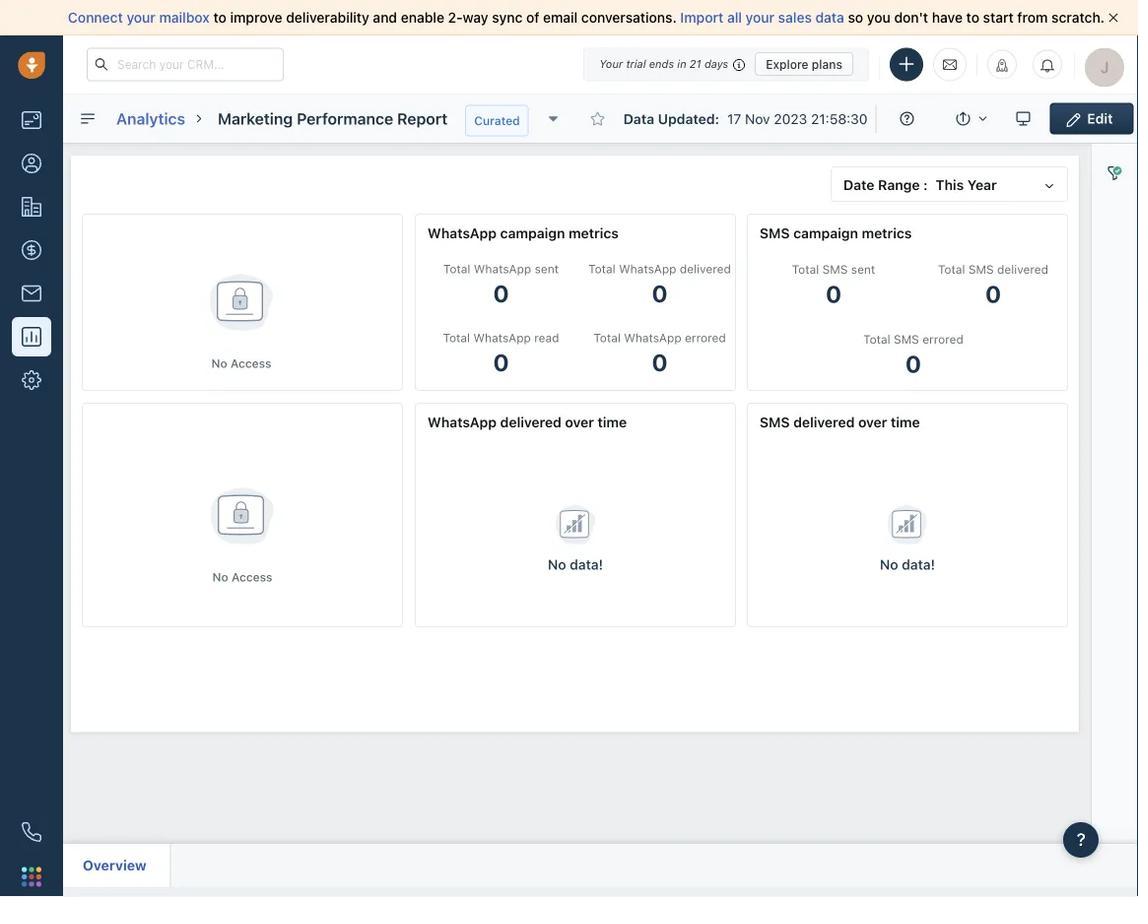 Task type: vqa. For each thing, say whether or not it's contained in the screenshot.
ends
yes



Task type: describe. For each thing, give the bounding box(es) containing it.
1 your from the left
[[127, 9, 156, 26]]

connect your mailbox link
[[68, 9, 213, 26]]

sync
[[492, 9, 523, 26]]

2 your from the left
[[745, 9, 774, 26]]

have
[[932, 9, 963, 26]]

import
[[680, 9, 724, 26]]

improve
[[230, 9, 282, 26]]

trial
[[626, 58, 646, 70]]

all
[[727, 9, 742, 26]]

deliverability
[[286, 9, 369, 26]]

1 to from the left
[[213, 9, 227, 26]]

explore plans link
[[755, 52, 853, 76]]

conversations.
[[581, 9, 677, 26]]

enable
[[401, 9, 444, 26]]

2 to from the left
[[966, 9, 979, 26]]

phone element
[[12, 813, 51, 852]]

connect
[[68, 9, 123, 26]]

of
[[526, 9, 539, 26]]

way
[[463, 9, 488, 26]]

days
[[704, 58, 728, 70]]

connect your mailbox to improve deliverability and enable 2-way sync of email conversations. import all your sales data so you don't have to start from scratch.
[[68, 9, 1105, 26]]

email image
[[943, 56, 957, 73]]

plans
[[812, 57, 842, 71]]

data
[[815, 9, 844, 26]]

and
[[373, 9, 397, 26]]

don't
[[894, 9, 928, 26]]



Task type: locate. For each thing, give the bounding box(es) containing it.
you
[[867, 9, 891, 26]]

your
[[127, 9, 156, 26], [745, 9, 774, 26]]

explore plans
[[766, 57, 842, 71]]

your
[[599, 58, 623, 70]]

scratch.
[[1051, 9, 1105, 26]]

from
[[1017, 9, 1048, 26]]

0 horizontal spatial your
[[127, 9, 156, 26]]

to left start
[[966, 9, 979, 26]]

ends
[[649, 58, 674, 70]]

21
[[690, 58, 701, 70]]

your trial ends in 21 days
[[599, 58, 728, 70]]

0 horizontal spatial to
[[213, 9, 227, 26]]

start
[[983, 9, 1014, 26]]

mailbox
[[159, 9, 210, 26]]

in
[[677, 58, 686, 70]]

import all your sales data link
[[680, 9, 848, 26]]

explore
[[766, 57, 809, 71]]

your left mailbox on the top
[[127, 9, 156, 26]]

so
[[848, 9, 863, 26]]

1 horizontal spatial your
[[745, 9, 774, 26]]

Search your CRM... text field
[[87, 48, 284, 81]]

to right mailbox on the top
[[213, 9, 227, 26]]

1 horizontal spatial to
[[966, 9, 979, 26]]

email
[[543, 9, 578, 26]]

close image
[[1108, 13, 1118, 23]]

phone image
[[22, 823, 41, 842]]

freshworks switcher image
[[22, 867, 41, 887]]

your right all
[[745, 9, 774, 26]]

to
[[213, 9, 227, 26], [966, 9, 979, 26]]

2-
[[448, 9, 463, 26]]

sales
[[778, 9, 812, 26]]



